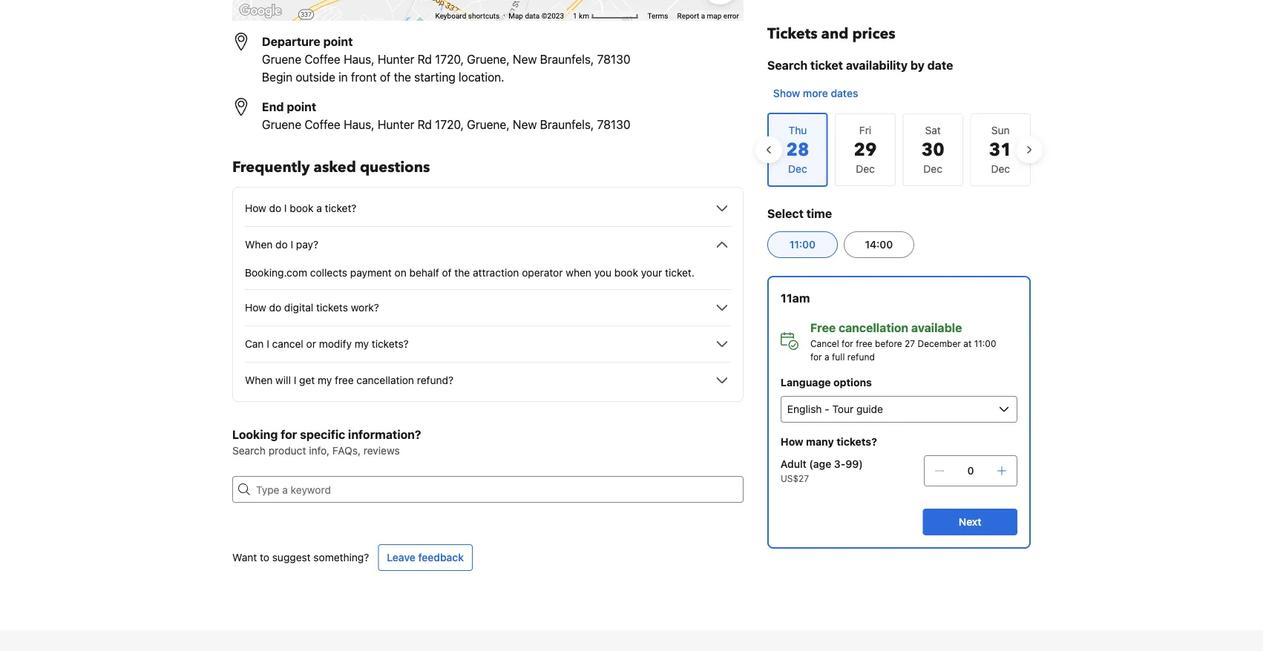 Task type: locate. For each thing, give the bounding box(es) containing it.
hunter up questions
[[378, 118, 415, 132]]

cancellation up before
[[839, 321, 909, 335]]

rd for departure
[[418, 52, 432, 66]]

1 vertical spatial coffee
[[305, 118, 341, 132]]

braunfels, for departure point gruene coffee haus, hunter rd 1720, gruene, new braunfels, 78130 begin outside in front of the starting location.
[[540, 52, 594, 66]]

0 vertical spatial gruene,
[[467, 52, 510, 66]]

0 vertical spatial point
[[323, 35, 353, 49]]

coffee inside 'departure point gruene coffee haus, hunter rd 1720, gruene, new braunfels, 78130 begin outside in front of the starting location.'
[[305, 52, 341, 66]]

0 horizontal spatial search
[[232, 445, 266, 457]]

1 rd from the top
[[418, 52, 432, 66]]

2 braunfels, from the top
[[540, 118, 594, 132]]

1720, up starting
[[435, 52, 464, 66]]

78130
[[597, 52, 631, 66], [597, 118, 631, 132]]

do for tickets
[[269, 302, 281, 314]]

faqs,
[[333, 445, 361, 457]]

1 vertical spatial new
[[513, 118, 537, 132]]

feedback
[[418, 552, 464, 564]]

2 1720, from the top
[[435, 118, 464, 132]]

1 vertical spatial a
[[316, 202, 322, 215]]

1 horizontal spatial dec
[[924, 163, 943, 175]]

free
[[856, 339, 873, 349], [335, 375, 354, 387]]

show
[[773, 87, 800, 99]]

2 dec from the left
[[924, 163, 943, 175]]

2 haus, from the top
[[344, 118, 375, 132]]

a left map
[[701, 12, 705, 20]]

when will i get my free cancellation refund? button
[[245, 372, 731, 390]]

0 horizontal spatial 11:00
[[790, 239, 816, 251]]

how up adult
[[781, 436, 804, 448]]

do
[[269, 202, 281, 215], [276, 239, 288, 251], [269, 302, 281, 314]]

1 horizontal spatial free
[[856, 339, 873, 349]]

free inside when will i get my free cancellation refund? dropdown button
[[335, 375, 354, 387]]

point inside 'departure point gruene coffee haus, hunter rd 1720, gruene, new braunfels, 78130 begin outside in front of the starting location.'
[[323, 35, 353, 49]]

book up pay?
[[290, 202, 314, 215]]

for up the product
[[281, 428, 297, 442]]

keyboard shortcuts button
[[435, 11, 500, 21]]

region
[[756, 107, 1043, 193]]

i left pay?
[[291, 239, 293, 251]]

78130 inside the end point gruene coffee haus, hunter rd 1720, gruene, new braunfels, 78130
[[597, 118, 631, 132]]

the inside 'departure point gruene coffee haus, hunter rd 1720, gruene, new braunfels, 78130 begin outside in front of the starting location.'
[[394, 70, 411, 84]]

1 when from the top
[[245, 239, 273, 251]]

i right can
[[267, 338, 269, 350]]

search
[[768, 58, 808, 72], [232, 445, 266, 457]]

1 vertical spatial book
[[615, 267, 638, 279]]

0 vertical spatial coffee
[[305, 52, 341, 66]]

when for when will i get my free cancellation refund?
[[245, 375, 273, 387]]

0 vertical spatial haus,
[[344, 52, 375, 66]]

coffee up frequently asked questions
[[305, 118, 341, 132]]

haus, up the front
[[344, 52, 375, 66]]

0 horizontal spatial cancellation
[[357, 375, 414, 387]]

haus, inside 'departure point gruene coffee haus, hunter rd 1720, gruene, new braunfels, 78130 begin outside in front of the starting location.'
[[344, 52, 375, 66]]

hunter up starting
[[378, 52, 415, 66]]

tickets? up 99)
[[837, 436, 877, 448]]

2 rd from the top
[[418, 118, 432, 132]]

Type a keyword field
[[250, 477, 744, 503]]

1 dec from the left
[[856, 163, 875, 175]]

2 horizontal spatial dec
[[991, 163, 1010, 175]]

i right will
[[294, 375, 296, 387]]

for down cancel
[[811, 352, 822, 362]]

front
[[351, 70, 377, 84]]

1 haus, from the top
[[344, 52, 375, 66]]

cancellation left the refund?
[[357, 375, 414, 387]]

new for departure point gruene coffee haus, hunter rd 1720, gruene, new braunfels, 78130 begin outside in front of the starting location.
[[513, 52, 537, 66]]

of right behalf at the top of page
[[442, 267, 452, 279]]

0 vertical spatial tickets?
[[372, 338, 409, 350]]

do left digital
[[269, 302, 281, 314]]

1 vertical spatial when
[[245, 375, 273, 387]]

rd inside 'departure point gruene coffee haus, hunter rd 1720, gruene, new braunfels, 78130 begin outside in front of the starting location.'
[[418, 52, 432, 66]]

1 vertical spatial rd
[[418, 118, 432, 132]]

1 vertical spatial gruene
[[262, 118, 301, 132]]

2 vertical spatial how
[[781, 436, 804, 448]]

3-
[[834, 458, 846, 471]]

a left full
[[825, 352, 830, 362]]

1 coffee from the top
[[305, 52, 341, 66]]

1 vertical spatial do
[[276, 239, 288, 251]]

1 vertical spatial for
[[811, 352, 822, 362]]

dates
[[831, 87, 858, 99]]

free for cancellation
[[856, 339, 873, 349]]

of right the front
[[380, 70, 391, 84]]

report
[[677, 12, 699, 20]]

a
[[701, 12, 705, 20], [316, 202, 322, 215], [825, 352, 830, 362]]

0 horizontal spatial book
[[290, 202, 314, 215]]

before
[[875, 339, 902, 349]]

coffee up outside
[[305, 52, 341, 66]]

free right get
[[335, 375, 354, 387]]

haus, for departure
[[344, 52, 375, 66]]

dec inside sun 31 dec
[[991, 163, 1010, 175]]

1720, inside the end point gruene coffee haus, hunter rd 1720, gruene, new braunfels, 78130
[[435, 118, 464, 132]]

1
[[573, 12, 577, 20]]

0 vertical spatial of
[[380, 70, 391, 84]]

braunfels, inside the end point gruene coffee haus, hunter rd 1720, gruene, new braunfels, 78130
[[540, 118, 594, 132]]

outside
[[296, 70, 335, 84]]

2 when from the top
[[245, 375, 273, 387]]

the left attraction
[[455, 267, 470, 279]]

gruene
[[262, 52, 301, 66], [262, 118, 301, 132]]

gruene, up location.
[[467, 52, 510, 66]]

how do i book a ticket?
[[245, 202, 357, 215]]

gruene, inside the end point gruene coffee haus, hunter rd 1720, gruene, new braunfels, 78130
[[467, 118, 510, 132]]

0 horizontal spatial point
[[287, 100, 316, 114]]

2 vertical spatial do
[[269, 302, 281, 314]]

gruene,
[[467, 52, 510, 66], [467, 118, 510, 132]]

2 new from the top
[[513, 118, 537, 132]]

a inside free cancellation available cancel for free before 27 december at 11:00 for a full refund
[[825, 352, 830, 362]]

11:00 down select time
[[790, 239, 816, 251]]

ticket
[[811, 58, 843, 72]]

gruene inside 'departure point gruene coffee haus, hunter rd 1720, gruene, new braunfels, 78130 begin outside in front of the starting location.'
[[262, 52, 301, 66]]

0 horizontal spatial for
[[281, 428, 297, 442]]

new inside the end point gruene coffee haus, hunter rd 1720, gruene, new braunfels, 78130
[[513, 118, 537, 132]]

0 horizontal spatial free
[[335, 375, 354, 387]]

2 hunter from the top
[[378, 118, 415, 132]]

braunfels,
[[540, 52, 594, 66], [540, 118, 594, 132]]

do left pay?
[[276, 239, 288, 251]]

1 vertical spatial my
[[318, 375, 332, 387]]

location.
[[459, 70, 505, 84]]

1 horizontal spatial 11:00
[[974, 339, 997, 349]]

1 vertical spatial 78130
[[597, 118, 631, 132]]

0 horizontal spatial my
[[318, 375, 332, 387]]

0 vertical spatial 1720,
[[435, 52, 464, 66]]

cancellation inside free cancellation available cancel for free before 27 december at 11:00 for a full refund
[[839, 321, 909, 335]]

0 horizontal spatial a
[[316, 202, 322, 215]]

point right end on the left top
[[287, 100, 316, 114]]

haus, for end
[[344, 118, 375, 132]]

refund?
[[417, 375, 454, 387]]

1 vertical spatial how
[[245, 302, 266, 314]]

1 vertical spatial hunter
[[378, 118, 415, 132]]

how down frequently
[[245, 202, 266, 215]]

dec for 29
[[856, 163, 875, 175]]

google image
[[236, 1, 285, 21]]

1 horizontal spatial tickets?
[[837, 436, 877, 448]]

1 braunfels, from the top
[[540, 52, 594, 66]]

when left will
[[245, 375, 273, 387]]

gruene down end on the left top
[[262, 118, 301, 132]]

for
[[842, 339, 854, 349], [811, 352, 822, 362], [281, 428, 297, 442]]

in
[[339, 70, 348, 84]]

tickets? inside dropdown button
[[372, 338, 409, 350]]

hunter inside the end point gruene coffee haus, hunter rd 1720, gruene, new braunfels, 78130
[[378, 118, 415, 132]]

rd up starting
[[418, 52, 432, 66]]

0 vertical spatial hunter
[[378, 52, 415, 66]]

1 hunter from the top
[[378, 52, 415, 66]]

do up the when do i pay?
[[269, 202, 281, 215]]

1 vertical spatial gruene,
[[467, 118, 510, 132]]

gruene up begin
[[262, 52, 301, 66]]

1 new from the top
[[513, 52, 537, 66]]

the
[[394, 70, 411, 84], [455, 267, 470, 279]]

rd inside the end point gruene coffee haus, hunter rd 1720, gruene, new braunfels, 78130
[[418, 118, 432, 132]]

when up booking.com
[[245, 239, 273, 251]]

1 vertical spatial point
[[287, 100, 316, 114]]

2 gruene from the top
[[262, 118, 301, 132]]

0 horizontal spatial of
[[380, 70, 391, 84]]

hunter inside 'departure point gruene coffee haus, hunter rd 1720, gruene, new braunfels, 78130 begin outside in front of the starting location.'
[[378, 52, 415, 66]]

dec inside sat 30 dec
[[924, 163, 943, 175]]

gruene, inside 'departure point gruene coffee haus, hunter rd 1720, gruene, new braunfels, 78130 begin outside in front of the starting location.'
[[467, 52, 510, 66]]

can i cancel or modify my tickets?
[[245, 338, 409, 350]]

0 vertical spatial gruene
[[262, 52, 301, 66]]

on
[[395, 267, 407, 279]]

0 vertical spatial 11:00
[[790, 239, 816, 251]]

1 horizontal spatial my
[[355, 338, 369, 350]]

i up the when do i pay?
[[284, 202, 287, 215]]

0 vertical spatial rd
[[418, 52, 432, 66]]

haus, down the front
[[344, 118, 375, 132]]

search down looking
[[232, 445, 266, 457]]

gruene inside the end point gruene coffee haus, hunter rd 1720, gruene, new braunfels, 78130
[[262, 118, 301, 132]]

availability
[[846, 58, 908, 72]]

free up refund
[[856, 339, 873, 349]]

dec down 29
[[856, 163, 875, 175]]

1 horizontal spatial the
[[455, 267, 470, 279]]

when inside dropdown button
[[245, 239, 273, 251]]

us$27
[[781, 474, 809, 484]]

11:00 right at
[[974, 339, 997, 349]]

looking for specific information? search product info, faqs, reviews
[[232, 428, 421, 457]]

tickets? down work?
[[372, 338, 409, 350]]

booking.com
[[245, 267, 307, 279]]

3 dec from the left
[[991, 163, 1010, 175]]

hunter for end
[[378, 118, 415, 132]]

digital
[[284, 302, 313, 314]]

1 vertical spatial search
[[232, 445, 266, 457]]

2 78130 from the top
[[597, 118, 631, 132]]

dec down the "31"
[[991, 163, 1010, 175]]

by
[[911, 58, 925, 72]]

braunfels, for end point gruene coffee haus, hunter rd 1720, gruene, new braunfels, 78130
[[540, 118, 594, 132]]

2 horizontal spatial for
[[842, 339, 854, 349]]

adult
[[781, 458, 807, 471]]

0 vertical spatial cancellation
[[839, 321, 909, 335]]

modify
[[319, 338, 352, 350]]

new
[[513, 52, 537, 66], [513, 118, 537, 132]]

reviews
[[364, 445, 400, 457]]

how do digital tickets work?
[[245, 302, 379, 314]]

a left ticket? on the top
[[316, 202, 322, 215]]

do for book
[[269, 202, 281, 215]]

1 horizontal spatial cancellation
[[839, 321, 909, 335]]

more
[[803, 87, 828, 99]]

0 vertical spatial 78130
[[597, 52, 631, 66]]

haus, inside the end point gruene coffee haus, hunter rd 1720, gruene, new braunfels, 78130
[[344, 118, 375, 132]]

search up show
[[768, 58, 808, 72]]

product
[[269, 445, 306, 457]]

rd
[[418, 52, 432, 66], [418, 118, 432, 132]]

want
[[232, 552, 257, 564]]

0 vertical spatial braunfels,
[[540, 52, 594, 66]]

0 horizontal spatial tickets?
[[372, 338, 409, 350]]

1 gruene from the top
[[262, 52, 301, 66]]

2 horizontal spatial a
[[825, 352, 830, 362]]

rd down starting
[[418, 118, 432, 132]]

free inside free cancellation available cancel for free before 27 december at 11:00 for a full refund
[[856, 339, 873, 349]]

operator
[[522, 267, 563, 279]]

begin
[[262, 70, 293, 84]]

how up can
[[245, 302, 266, 314]]

free for will
[[335, 375, 354, 387]]

2 coffee from the top
[[305, 118, 341, 132]]

ticket.
[[665, 267, 695, 279]]

full
[[832, 352, 845, 362]]

0 vertical spatial the
[[394, 70, 411, 84]]

1 vertical spatial of
[[442, 267, 452, 279]]

78130 inside 'departure point gruene coffee haus, hunter rd 1720, gruene, new braunfels, 78130 begin outside in front of the starting location.'
[[597, 52, 631, 66]]

1 horizontal spatial of
[[442, 267, 452, 279]]

1 gruene, from the top
[[467, 52, 510, 66]]

11am
[[781, 291, 810, 305]]

braunfels, inside 'departure point gruene coffee haus, hunter rd 1720, gruene, new braunfels, 78130 begin outside in front of the starting location.'
[[540, 52, 594, 66]]

(age
[[809, 458, 832, 471]]

for up full
[[842, 339, 854, 349]]

i inside dropdown button
[[294, 375, 296, 387]]

1 78130 from the top
[[597, 52, 631, 66]]

coffee inside the end point gruene coffee haus, hunter rd 1720, gruene, new braunfels, 78130
[[305, 118, 341, 132]]

1 vertical spatial free
[[335, 375, 354, 387]]

available
[[912, 321, 962, 335]]

search ticket availability by date
[[768, 58, 953, 72]]

0 horizontal spatial the
[[394, 70, 411, 84]]

0 vertical spatial new
[[513, 52, 537, 66]]

map region
[[176, 0, 746, 194]]

for inside the looking for specific information? search product info, faqs, reviews
[[281, 428, 297, 442]]

language options
[[781, 377, 872, 389]]

1 horizontal spatial search
[[768, 58, 808, 72]]

dec inside fri 29 dec
[[856, 163, 875, 175]]

you
[[594, 267, 612, 279]]

at
[[964, 339, 972, 349]]

when
[[245, 239, 273, 251], [245, 375, 273, 387]]

2 gruene, from the top
[[467, 118, 510, 132]]

1 vertical spatial 11:00
[[974, 339, 997, 349]]

30
[[922, 138, 945, 162]]

0 vertical spatial search
[[768, 58, 808, 72]]

i for get
[[294, 375, 296, 387]]

new for end point gruene coffee haus, hunter rd 1720, gruene, new braunfels, 78130
[[513, 118, 537, 132]]

1 1720, from the top
[[435, 52, 464, 66]]

the left starting
[[394, 70, 411, 84]]

when do i pay? button
[[245, 236, 731, 254]]

1 vertical spatial cancellation
[[357, 375, 414, 387]]

0 vertical spatial how
[[245, 202, 266, 215]]

1 vertical spatial braunfels,
[[540, 118, 594, 132]]

point inside the end point gruene coffee haus, hunter rd 1720, gruene, new braunfels, 78130
[[287, 100, 316, 114]]

0 vertical spatial my
[[355, 338, 369, 350]]

or
[[306, 338, 316, 350]]

1720, for departure
[[435, 52, 464, 66]]

fri
[[860, 124, 872, 137]]

1 horizontal spatial point
[[323, 35, 353, 49]]

0 vertical spatial when
[[245, 239, 273, 251]]

my right get
[[318, 375, 332, 387]]

when inside dropdown button
[[245, 375, 273, 387]]

coffee for end
[[305, 118, 341, 132]]

1 km button
[[569, 10, 643, 21]]

78130 for end point gruene coffee haus, hunter rd 1720, gruene, new braunfels, 78130
[[597, 118, 631, 132]]

gruene, down location.
[[467, 118, 510, 132]]

0 vertical spatial a
[[701, 12, 705, 20]]

1 vertical spatial tickets?
[[837, 436, 877, 448]]

asked
[[314, 157, 356, 178]]

departure point gruene coffee haus, hunter rd 1720, gruene, new braunfels, 78130 begin outside in front of the starting location.
[[262, 35, 631, 84]]

1 horizontal spatial for
[[811, 352, 822, 362]]

options
[[834, 377, 872, 389]]

my right modify
[[355, 338, 369, 350]]

1 vertical spatial the
[[455, 267, 470, 279]]

of
[[380, 70, 391, 84], [442, 267, 452, 279]]

0 vertical spatial do
[[269, 202, 281, 215]]

dec down '30'
[[924, 163, 943, 175]]

1720, down starting
[[435, 118, 464, 132]]

new inside 'departure point gruene coffee haus, hunter rd 1720, gruene, new braunfels, 78130 begin outside in front of the starting location.'
[[513, 52, 537, 66]]

1 vertical spatial haus,
[[344, 118, 375, 132]]

free
[[811, 321, 836, 335]]

point up in
[[323, 35, 353, 49]]

©2023
[[542, 12, 564, 20]]

0 vertical spatial book
[[290, 202, 314, 215]]

book right you
[[615, 267, 638, 279]]

end point gruene coffee haus, hunter rd 1720, gruene, new braunfels, 78130
[[262, 100, 631, 132]]

2 vertical spatial for
[[281, 428, 297, 442]]

2 vertical spatial a
[[825, 352, 830, 362]]

point
[[323, 35, 353, 49], [287, 100, 316, 114]]

0 horizontal spatial dec
[[856, 163, 875, 175]]

1720, inside 'departure point gruene coffee haus, hunter rd 1720, gruene, new braunfels, 78130 begin outside in front of the starting location.'
[[435, 52, 464, 66]]

0 vertical spatial free
[[856, 339, 873, 349]]

1 vertical spatial 1720,
[[435, 118, 464, 132]]



Task type: describe. For each thing, give the bounding box(es) containing it.
collects
[[310, 267, 347, 279]]

show more dates
[[773, 87, 858, 99]]

booking.com collects payment on behalf of the attraction operator when you book your ticket.
[[245, 267, 695, 279]]

keyboard
[[435, 12, 466, 20]]

i for pay?
[[291, 239, 293, 251]]

tickets
[[316, 302, 348, 314]]

gruene, for end point gruene coffee haus, hunter rd 1720, gruene, new braunfels, 78130
[[467, 118, 510, 132]]

of inside 'departure point gruene coffee haus, hunter rd 1720, gruene, new braunfels, 78130 begin outside in front of the starting location.'
[[380, 70, 391, 84]]

cancel
[[811, 339, 839, 349]]

map data ©2023
[[509, 12, 564, 20]]

sun 31 dec
[[989, 124, 1012, 175]]

work?
[[351, 302, 379, 314]]

language
[[781, 377, 831, 389]]

29
[[854, 138, 877, 162]]

27
[[905, 339, 915, 349]]

how many tickets?
[[781, 436, 877, 448]]

gruene, for departure point gruene coffee haus, hunter rd 1720, gruene, new braunfels, 78130 begin outside in front of the starting location.
[[467, 52, 510, 66]]

prices
[[853, 24, 896, 44]]

to
[[260, 552, 269, 564]]

my inside dropdown button
[[355, 338, 369, 350]]

next
[[959, 516, 982, 529]]

how for how do i book a ticket?
[[245, 202, 266, 215]]

1720, for end
[[435, 118, 464, 132]]

cancel
[[272, 338, 303, 350]]

how do i book a ticket? button
[[245, 200, 731, 218]]

tickets
[[768, 24, 818, 44]]

rd for end
[[418, 118, 432, 132]]

attraction
[[473, 267, 519, 279]]

can
[[245, 338, 264, 350]]

when will i get my free cancellation refund?
[[245, 375, 454, 387]]

point for departure
[[323, 35, 353, 49]]

many
[[806, 436, 834, 448]]

pay?
[[296, 239, 319, 251]]

date
[[928, 58, 953, 72]]

0 vertical spatial for
[[842, 339, 854, 349]]

tickets and prices
[[768, 24, 896, 44]]

book inside dropdown button
[[290, 202, 314, 215]]

dec for 30
[[924, 163, 943, 175]]

your
[[641, 267, 662, 279]]

get
[[299, 375, 315, 387]]

0
[[968, 465, 974, 477]]

11:00 inside free cancellation available cancel for free before 27 december at 11:00 for a full refund
[[974, 339, 997, 349]]

leave feedback
[[387, 552, 464, 564]]

coffee for departure
[[305, 52, 341, 66]]

point for end
[[287, 100, 316, 114]]

terms
[[648, 12, 668, 20]]

error
[[724, 12, 739, 20]]

select
[[768, 207, 804, 221]]

region containing 29
[[756, 107, 1043, 193]]

hunter for departure
[[378, 52, 415, 66]]

info,
[[309, 445, 330, 457]]

when for when do i pay?
[[245, 239, 273, 251]]

time
[[807, 207, 832, 221]]

map
[[509, 12, 523, 20]]

information?
[[348, 428, 421, 442]]

1 horizontal spatial a
[[701, 12, 705, 20]]

search inside the looking for specific information? search product info, faqs, reviews
[[232, 445, 266, 457]]

1 km
[[573, 12, 591, 20]]

report a map error
[[677, 12, 739, 20]]

want to suggest something?
[[232, 552, 369, 564]]

map
[[707, 12, 722, 20]]

when
[[566, 267, 592, 279]]

sun
[[992, 124, 1010, 137]]

next button
[[923, 509, 1018, 536]]

refund
[[848, 352, 875, 362]]

data
[[525, 12, 540, 20]]

shortcuts
[[468, 12, 500, 20]]

free cancellation available cancel for free before 27 december at 11:00 for a full refund
[[811, 321, 997, 362]]

i for book
[[284, 202, 287, 215]]

frequently
[[232, 157, 310, 178]]

keyboard shortcuts
[[435, 12, 500, 20]]

my inside dropdown button
[[318, 375, 332, 387]]

gruene for end
[[262, 118, 301, 132]]

will
[[276, 375, 291, 387]]

cancellation inside when will i get my free cancellation refund? dropdown button
[[357, 375, 414, 387]]

31
[[989, 138, 1012, 162]]

how for how many tickets?
[[781, 436, 804, 448]]

terms link
[[648, 12, 668, 20]]

do for pay?
[[276, 239, 288, 251]]

leave
[[387, 552, 416, 564]]

sat 30 dec
[[922, 124, 945, 175]]

how for how do digital tickets work?
[[245, 302, 266, 314]]

december
[[918, 339, 961, 349]]

ticket?
[[325, 202, 357, 215]]

payment
[[350, 267, 392, 279]]

frequently asked questions
[[232, 157, 430, 178]]

can i cancel or modify my tickets? button
[[245, 336, 731, 353]]

report a map error link
[[677, 12, 739, 20]]

dec for 31
[[991, 163, 1010, 175]]

behalf
[[409, 267, 439, 279]]

specific
[[300, 428, 345, 442]]

gruene for departure
[[262, 52, 301, 66]]

1 horizontal spatial book
[[615, 267, 638, 279]]

a inside dropdown button
[[316, 202, 322, 215]]

suggest
[[272, 552, 311, 564]]

show more dates button
[[768, 80, 864, 107]]

questions
[[360, 157, 430, 178]]

99)
[[846, 458, 863, 471]]

78130 for departure point gruene coffee haus, hunter rd 1720, gruene, new braunfels, 78130 begin outside in front of the starting location.
[[597, 52, 631, 66]]



Task type: vqa. For each thing, say whether or not it's contained in the screenshot.
tickets?
yes



